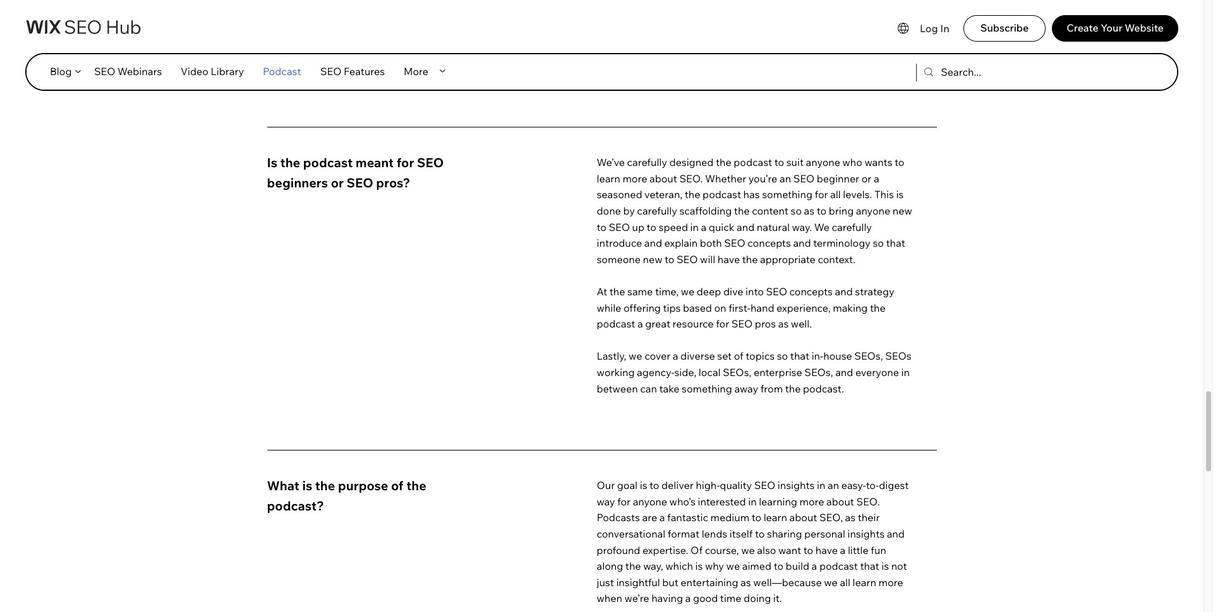 Task type: describe. For each thing, give the bounding box(es) containing it.
seo down quick
[[724, 237, 745, 250]]

the right at
[[610, 286, 625, 298]]

topics
[[746, 350, 775, 363]]

the down strategy
[[870, 302, 886, 314]]

2 vertical spatial carefully
[[832, 221, 872, 234]]

from
[[761, 383, 783, 395]]

great
[[645, 318, 670, 331]]

what
[[267, 478, 299, 494]]

way
[[597, 496, 615, 509]]

is left not
[[882, 561, 889, 573]]

build
[[786, 561, 809, 573]]

in inside we've carefully designed the podcast to suit anyone who wants to learn more about seo. whether you're an seo beginner or a seasoned veteran, the podcast has something for all levels. this is done by carefully scaffolding the content so as to bring anyone new to seo up to speed in a quick and natural way. we carefully introduce and explain both seo concepts and terminology so that someone new to seo will have the appropriate context.
[[690, 221, 699, 234]]

seo down explain
[[677, 253, 698, 266]]

having
[[652, 593, 683, 606]]

to up "we"
[[817, 205, 827, 217]]

high-
[[696, 480, 720, 492]]

can
[[640, 383, 657, 395]]

for inside our goal is to deliver high-quality seo insights in an easy-to-digest way for anyone who's interested in learning more about seo. podcasts are a fantastic medium to learn about seo, as their conversational format lends itself to sharing personal insights and profound expertise. of course, we also want to have a little fun along the way, which is why we aimed to build a podcast that is not just insightful but entertaining as well—because we all learn more when we're having a good time doing it.
[[617, 496, 631, 509]]

a right build
[[812, 561, 817, 573]]

seo down meant
[[347, 175, 373, 191]]

log
[[920, 22, 938, 35]]

seo down suit
[[793, 172, 815, 185]]

something for an
[[762, 189, 813, 201]]

for inside at the same time, we deep dive into seo concepts and strategy while offering tips based on first-hand experience, making the podcast a great resource for seo pros as well.
[[716, 318, 729, 331]]

context.
[[818, 253, 856, 266]]

a inside at the same time, we deep dive into seo concepts and strategy while offering tips based on first-hand experience, making the podcast a great resource for seo pros as well.
[[638, 318, 643, 331]]

to right the wants
[[895, 156, 905, 169]]

and down way.
[[793, 237, 811, 250]]

aimed
[[742, 561, 772, 573]]

everyone
[[856, 366, 899, 379]]

that inside our goal is to deliver high-quality seo insights in an easy-to-digest way for anyone who's interested in learning more about seo. podcasts are a fantastic medium to learn about seo, as their conversational format lends itself to sharing personal insights and profound expertise. of course, we also want to have a little fun along the way, which is why we aimed to build a podcast that is not just insightful but entertaining as well—because we all learn more when we're having a good time doing it.
[[860, 561, 879, 573]]

podcast down whether
[[703, 189, 741, 201]]

natural
[[757, 221, 790, 234]]

it.
[[773, 593, 782, 606]]

that inside we've carefully designed the podcast to suit anyone who wants to learn more about seo. whether you're an seo beginner or a seasoned veteran, the podcast has something for all levels. this is done by carefully scaffolding the content so as to bring anyone new to seo up to speed in a quick and natural way. we carefully introduce and explain both seo concepts and terminology so that someone new to seo will have the appropriate context.
[[886, 237, 905, 250]]

beginner
[[817, 172, 859, 185]]

lastly, we cover a diverse set of topics so that in-house seos, seos working agency-side, local seos, enterprise seos, and everyone in between can take something away from the podcast.
[[597, 350, 912, 395]]

the up into
[[742, 253, 758, 266]]

to right up
[[647, 221, 657, 234]]

someone
[[597, 253, 641, 266]]

bring
[[829, 205, 854, 217]]

we've carefully designed the podcast to suit anyone who wants to learn more about seo. whether you're an seo beginner or a seasoned veteran, the podcast has something for all levels. this is done by carefully scaffolding the content so as to bring anyone new to seo up to speed in a quick and natural way. we carefully introduce and explain both seo concepts and terminology so that someone new to seo will have the appropriate context.
[[597, 156, 912, 266]]

create
[[1067, 22, 1099, 34]]

an inside our goal is to deliver high-quality seo insights in an easy-to-digest way for anyone who's interested in learning more about seo. podcasts are a fantastic medium to learn about seo, as their conversational format lends itself to sharing personal insights and profound expertise. of course, we also want to have a little fun along the way, which is why we aimed to build a podcast that is not just insightful but entertaining as well—because we all learn more when we're having a good time doing it.
[[828, 480, 839, 492]]

house
[[823, 350, 852, 363]]

or inside we've carefully designed the podcast to suit anyone who wants to learn more about seo. whether you're an seo beginner or a seasoned veteran, the podcast has something for all levels. this is done by carefully scaffolding the content so as to bring anyone new to seo up to speed in a quick and natural way. we carefully introduce and explain both seo concepts and terminology so that someone new to seo will have the appropriate context.
[[862, 172, 872, 185]]

all inside we've carefully designed the podcast to suit anyone who wants to learn more about seo. whether you're an seo beginner or a seasoned veteran, the podcast has something for all levels. this is done by carefully scaffolding the content so as to bring anyone new to seo up to speed in a quick and natural way. we carefully introduce and explain both seo concepts and terminology so that someone new to seo will have the appropriate context.
[[830, 189, 841, 201]]

of inside what is the purpose of the podcast?
[[391, 478, 404, 494]]

has
[[743, 189, 760, 201]]

learn inside we've carefully designed the podcast to suit anyone who wants to learn more about seo. whether you're an seo beginner or a seasoned veteran, the podcast has something for all levels. this is done by carefully scaffolding the content so as to bring anyone new to seo up to speed in a quick and natural way. we carefully introduce and explain both seo concepts and terminology so that someone new to seo will have the appropriate context.
[[597, 172, 620, 185]]

which
[[666, 561, 693, 573]]

create your website link
[[1052, 15, 1178, 42]]

fantastic
[[667, 512, 708, 525]]

create your website
[[1067, 22, 1164, 34]]

an inside we've carefully designed the podcast to suit anyone who wants to learn more about seo. whether you're an seo beginner or a seasoned veteran, the podcast has something for all levels. this is done by carefully scaffolding the content so as to bring anyone new to seo up to speed in a quick and natural way. we carefully introduce and explain both seo concepts and terminology so that someone new to seo will have the appropriate context.
[[780, 172, 791, 185]]

is left why
[[695, 561, 703, 573]]

2 vertical spatial about
[[790, 512, 817, 525]]

in down the 'quality'
[[748, 496, 757, 509]]

offering
[[624, 302, 661, 314]]

seasoned
[[597, 189, 642, 201]]

seos
[[885, 350, 912, 363]]

podcast inside our goal is to deliver high-quality seo insights in an easy-to-digest way for anyone who's interested in learning more about seo. podcasts are a fantastic medium to learn about seo, as their conversational format lends itself to sharing personal insights and profound expertise. of course, we also want to have a little fun along the way, which is why we aimed to build a podcast that is not just insightful but entertaining as well—because we all learn more when we're having a good time doing it.
[[819, 561, 858, 573]]

podcasts
[[597, 512, 640, 525]]

on
[[714, 302, 726, 314]]

video library link
[[171, 59, 253, 84]]

is right goal
[[640, 480, 647, 492]]

and inside our goal is to deliver high-quality seo insights in an easy-to-digest way for anyone who's interested in learning more about seo. podcasts are a fantastic medium to learn about seo, as their conversational format lends itself to sharing personal insights and profound expertise. of course, we also want to have a little fun along the way, which is why we aimed to build a podcast that is not just insightful but entertaining as well—because we all learn more when we're having a good time doing it.
[[887, 528, 905, 541]]

1 vertical spatial so
[[873, 237, 884, 250]]

podcast up you're
[[734, 156, 772, 169]]

we down itself
[[741, 544, 755, 557]]

have inside we've carefully designed the podcast to suit anyone who wants to learn more about seo. whether you're an seo beginner or a seasoned veteran, the podcast has something for all levels. this is done by carefully scaffolding the content so as to bring anyone new to seo up to speed in a quick and natural way. we carefully introduce and explain both seo concepts and terminology so that someone new to seo will have the appropriate context.
[[718, 253, 740, 266]]

both
[[700, 237, 722, 250]]

so inside lastly, we cover a diverse set of topics so that in-house seos, seos working agency-side, local seos, enterprise seos, and everyone in between can take something away from the podcast.
[[777, 350, 788, 363]]

content
[[752, 205, 789, 217]]

subscribe link
[[964, 15, 1046, 42]]

0 horizontal spatial seos,
[[723, 366, 752, 379]]

for inside we've carefully designed the podcast to suit anyone who wants to learn more about seo. whether you're an seo beginner or a seasoned veteran, the podcast has something for all levels. this is done by carefully scaffolding the content so as to bring anyone new to seo up to speed in a quick and natural way. we carefully introduce and explain both seo concepts and terminology so that someone new to seo will have the appropriate context.
[[815, 189, 828, 201]]

learning
[[759, 496, 797, 509]]

seo down first- at the right of page
[[732, 318, 753, 331]]

we
[[814, 221, 830, 234]]

have inside our goal is to deliver high-quality seo insights in an easy-to-digest way for anyone who's interested in learning more about seo. podcasts are a fantastic medium to learn about seo, as their conversational format lends itself to sharing personal insights and profound expertise. of course, we also want to have a little fun along the way, which is why we aimed to build a podcast that is not just insightful but entertaining as well—because we all learn more when we're having a good time doing it.
[[816, 544, 838, 557]]

time,
[[655, 286, 679, 298]]

course,
[[705, 544, 739, 557]]

but
[[662, 577, 678, 589]]

concepts inside we've carefully designed the podcast to suit anyone who wants to learn more about seo. whether you're an seo beginner or a seasoned veteran, the podcast has something for all levels. this is done by carefully scaffolding the content so as to bring anyone new to seo up to speed in a quick and natural way. we carefully introduce and explain both seo concepts and terminology so that someone new to seo will have the appropriate context.
[[748, 237, 791, 250]]

webinars
[[118, 65, 162, 78]]

our
[[597, 480, 615, 492]]

the inside lastly, we cover a diverse set of topics so that in-house seos, seos working agency-side, local seos, enterprise seos, and everyone in between can take something away from the podcast.
[[785, 383, 801, 395]]

pros?
[[376, 175, 410, 191]]

at the same time, we deep dive into seo concepts and strategy while offering tips based on first-hand experience, making the podcast a great resource for seo pros as well.
[[597, 286, 894, 331]]

strategy
[[855, 286, 894, 298]]

2 vertical spatial more
[[879, 577, 903, 589]]

take
[[659, 383, 680, 395]]

and inside lastly, we cover a diverse set of topics so that in-house seos, seos working agency-side, local seos, enterprise seos, and everyone in between can take something away from the podcast.
[[835, 366, 853, 379]]

lastly,
[[597, 350, 626, 363]]

more inside we've carefully designed the podcast to suit anyone who wants to learn more about seo. whether you're an seo beginner or a seasoned veteran, the podcast has something for all levels. this is done by carefully scaffolding the content so as to bring anyone new to seo up to speed in a quick and natural way. we carefully introduce and explain both seo concepts and terminology so that someone new to seo will have the appropriate context.
[[623, 172, 647, 185]]

in left easy-
[[817, 480, 825, 492]]

as down aimed
[[741, 577, 751, 589]]

wants
[[865, 156, 893, 169]]

we're
[[625, 593, 649, 606]]

profound
[[597, 544, 640, 557]]

seo left features
[[320, 65, 342, 78]]

quick
[[709, 221, 735, 234]]

and down up
[[644, 237, 662, 250]]

a down scaffolding
[[701, 221, 707, 234]]

hand
[[751, 302, 774, 314]]

are
[[642, 512, 657, 525]]

away
[[735, 383, 758, 395]]

as inside at the same time, we deep dive into seo concepts and strategy while offering tips based on first-hand experience, making the podcast a great resource for seo pros as well.
[[778, 318, 789, 331]]

a down the wants
[[874, 172, 879, 185]]

video
[[181, 65, 208, 78]]

podcast?
[[267, 499, 324, 514]]

agency-
[[637, 366, 675, 379]]

1 vertical spatial carefully
[[637, 205, 677, 217]]

interested
[[698, 496, 746, 509]]

podcast.
[[803, 383, 844, 395]]

podcast link
[[253, 59, 311, 84]]

for inside is the podcast meant for seo beginners or seo pros?
[[397, 155, 414, 171]]

about inside we've carefully designed the podcast to suit anyone who wants to learn more about seo. whether you're an seo beginner or a seasoned veteran, the podcast has something for all levels. this is done by carefully scaffolding the content so as to bring anyone new to seo up to speed in a quick and natural way. we carefully introduce and explain both seo concepts and terminology so that someone new to seo will have the appropriate context.
[[650, 172, 677, 185]]

dive
[[723, 286, 743, 298]]

terminology
[[813, 237, 871, 250]]

to right want
[[804, 544, 813, 557]]

to left deliver
[[650, 480, 659, 492]]

deep
[[697, 286, 721, 298]]

0 vertical spatial so
[[791, 205, 802, 217]]

of
[[691, 544, 703, 557]]

quality
[[720, 480, 752, 492]]

the inside is the podcast meant for seo beginners or seo pros?
[[280, 155, 300, 171]]

making
[[833, 302, 868, 314]]

experience,
[[777, 302, 831, 314]]

veteran,
[[645, 189, 683, 201]]

concepts inside at the same time, we deep dive into seo concepts and strategy while offering tips based on first-hand experience, making the podcast a great resource for seo pros as well.
[[790, 286, 833, 298]]

1 vertical spatial new
[[643, 253, 662, 266]]

the up whether
[[716, 156, 731, 169]]

is inside what is the purpose of the podcast?
[[302, 478, 312, 494]]



Task type: locate. For each thing, give the bounding box(es) containing it.
0 horizontal spatial an
[[780, 172, 791, 185]]

to up "well—because"
[[774, 561, 784, 573]]

of inside lastly, we cover a diverse set of topics so that in-house seos, seos working agency-side, local seos, enterprise seos, and everyone in between can take something away from the podcast.
[[734, 350, 744, 363]]

of right set
[[734, 350, 744, 363]]

in down scaffolding
[[690, 221, 699, 234]]

podcast up the beginners
[[303, 155, 353, 171]]

0 horizontal spatial about
[[650, 172, 677, 185]]

a down offering
[[638, 318, 643, 331]]

concepts
[[748, 237, 791, 250], [790, 286, 833, 298]]

0 vertical spatial of
[[734, 350, 744, 363]]

just
[[597, 577, 614, 589]]

0 horizontal spatial or
[[331, 175, 344, 191]]

purpose
[[338, 478, 388, 494]]

local
[[699, 366, 721, 379]]

1 horizontal spatial an
[[828, 480, 839, 492]]

is up podcast?
[[302, 478, 312, 494]]

1 horizontal spatial learn
[[764, 512, 787, 525]]

1 vertical spatial concepts
[[790, 286, 833, 298]]

1 horizontal spatial about
[[790, 512, 817, 525]]

that down this
[[886, 237, 905, 250]]

seo webinars
[[94, 65, 162, 78]]

new down this
[[893, 205, 912, 217]]

easy-
[[841, 480, 866, 492]]

we right why
[[726, 561, 740, 573]]

seo up introduce
[[609, 221, 630, 234]]

expertise.
[[643, 544, 688, 557]]

learn down little
[[853, 577, 876, 589]]

1 horizontal spatial that
[[860, 561, 879, 573]]

the inside our goal is to deliver high-quality seo insights in an easy-to-digest way for anyone who's interested in learning more about seo. podcasts are a fantastic medium to learn about seo, as their conversational format lends itself to sharing personal insights and profound expertise. of course, we also want to have a little fun along the way, which is why we aimed to build a podcast that is not just insightful but entertaining as well—because we all learn more when we're having a good time doing it.
[[625, 561, 641, 573]]

1 vertical spatial anyone
[[856, 205, 890, 217]]

meant
[[356, 155, 394, 171]]

entertaining
[[681, 577, 738, 589]]

1 vertical spatial all
[[840, 577, 851, 589]]

have down personal
[[816, 544, 838, 557]]

0 horizontal spatial new
[[643, 253, 662, 266]]

we inside at the same time, we deep dive into seo concepts and strategy while offering tips based on first-hand experience, making the podcast a great resource for seo pros as well.
[[681, 286, 695, 298]]

1 horizontal spatial new
[[893, 205, 912, 217]]

seo features link
[[311, 59, 394, 84]]

2 horizontal spatial so
[[873, 237, 884, 250]]

to down the done
[[597, 221, 607, 234]]

for up 'pros?'
[[397, 155, 414, 171]]

2 vertical spatial that
[[860, 561, 879, 573]]

a left little
[[840, 544, 846, 557]]

for
[[397, 155, 414, 171], [815, 189, 828, 201], [716, 318, 729, 331], [617, 496, 631, 509]]

or inside is the podcast meant for seo beginners or seo pros?
[[331, 175, 344, 191]]

the right from
[[785, 383, 801, 395]]

a left good
[[685, 593, 691, 606]]

1 vertical spatial of
[[391, 478, 404, 494]]

seo up hand
[[766, 286, 787, 298]]

new right the "someone"
[[643, 253, 662, 266]]

or up levels.
[[862, 172, 872, 185]]

whether
[[705, 172, 746, 185]]

1 vertical spatial about
[[827, 496, 854, 509]]

seo webinars link
[[85, 59, 171, 84]]

we inside lastly, we cover a diverse set of topics so that in-house seos, seos working agency-side, local seos, enterprise seos, and everyone in between can take something away from the podcast.
[[629, 350, 642, 363]]

that down fun
[[860, 561, 879, 573]]

to up also
[[755, 528, 765, 541]]

learn down learning
[[764, 512, 787, 525]]

anyone up 'beginner'
[[806, 156, 840, 169]]

2 horizontal spatial more
[[879, 577, 903, 589]]

anyone up are
[[633, 496, 667, 509]]

of right purpose on the left
[[391, 478, 404, 494]]

1 horizontal spatial insights
[[848, 528, 885, 541]]

something inside lastly, we cover a diverse set of topics so that in-house seos, seos working agency-side, local seos, enterprise seos, and everyone in between can take something away from the podcast.
[[682, 383, 732, 395]]

2 horizontal spatial about
[[827, 496, 854, 509]]

personal
[[804, 528, 845, 541]]

and inside at the same time, we deep dive into seo concepts and strategy while offering tips based on first-hand experience, making the podcast a great resource for seo pros as well.
[[835, 286, 853, 298]]

0 vertical spatial that
[[886, 237, 905, 250]]

library
[[211, 65, 244, 78]]

features
[[344, 65, 385, 78]]

scaffolding
[[680, 205, 732, 217]]

a right cover on the right of the page
[[673, 350, 678, 363]]

we right "well—because"
[[824, 577, 838, 589]]

the down "has" at the right top of the page
[[734, 205, 750, 217]]

tips
[[663, 302, 681, 314]]

all down 'beginner'
[[830, 189, 841, 201]]

to down explain
[[665, 253, 674, 266]]

speed
[[659, 221, 688, 234]]

introduce
[[597, 237, 642, 250]]

to up itself
[[752, 512, 761, 525]]

well—because
[[753, 577, 822, 589]]

have
[[718, 253, 740, 266], [816, 544, 838, 557]]

so up enterprise
[[777, 350, 788, 363]]

1 vertical spatial insights
[[848, 528, 885, 541]]

anyone
[[806, 156, 840, 169], [856, 205, 890, 217], [633, 496, 667, 509]]

as left their
[[845, 512, 856, 525]]

1 horizontal spatial have
[[816, 544, 838, 557]]

to
[[775, 156, 784, 169], [895, 156, 905, 169], [817, 205, 827, 217], [597, 221, 607, 234], [647, 221, 657, 234], [665, 253, 674, 266], [650, 480, 659, 492], [752, 512, 761, 525], [755, 528, 765, 541], [804, 544, 813, 557], [774, 561, 784, 573]]

0 horizontal spatial something
[[682, 383, 732, 395]]

the up scaffolding
[[685, 189, 700, 201]]

0 horizontal spatial have
[[718, 253, 740, 266]]

2 vertical spatial anyone
[[633, 496, 667, 509]]

2 horizontal spatial that
[[886, 237, 905, 250]]

1 horizontal spatial seo.
[[856, 496, 880, 509]]

1 horizontal spatial of
[[734, 350, 744, 363]]

2 horizontal spatial anyone
[[856, 205, 890, 217]]

is inside we've carefully designed the podcast to suit anyone who wants to learn more about seo. whether you're an seo beginner or a seasoned veteran, the podcast has something for all levels. this is done by carefully scaffolding the content so as to bring anyone new to seo up to speed in a quick and natural way. we carefully introduce and explain both seo concepts and terminology so that someone new to seo will have the appropriate context.
[[896, 189, 904, 201]]

and up not
[[887, 528, 905, 541]]

for down on
[[716, 318, 729, 331]]

resource
[[673, 318, 714, 331]]

1 horizontal spatial anyone
[[806, 156, 840, 169]]

digest
[[879, 480, 909, 492]]

1 vertical spatial seo.
[[856, 496, 880, 509]]

as right pros
[[778, 318, 789, 331]]

so up way.
[[791, 205, 802, 217]]

log in
[[920, 22, 949, 35]]

is
[[267, 155, 277, 171]]

all inside our goal is to deliver high-quality seo insights in an easy-to-digest way for anyone who's interested in learning more about seo. podcasts are a fantastic medium to learn about seo, as their conversational format lends itself to sharing personal insights and profound expertise. of course, we also want to have a little fun along the way, which is why we aimed to build a podcast that is not just insightful but entertaining as well—because we all learn more when we're having a good time doing it.
[[840, 577, 851, 589]]

more up seasoned
[[623, 172, 647, 185]]

fun
[[871, 544, 886, 557]]

carefully
[[627, 156, 667, 169], [637, 205, 677, 217], [832, 221, 872, 234]]

have right the will
[[718, 253, 740, 266]]

anyone inside our goal is to deliver high-quality seo insights in an easy-to-digest way for anyone who's interested in learning more about seo. podcasts are a fantastic medium to learn about seo, as their conversational format lends itself to sharing personal insights and profound expertise. of course, we also want to have a little fun along the way, which is why we aimed to build a podcast that is not just insightful but entertaining as well—because we all learn more when we're having a good time doing it.
[[633, 496, 667, 509]]

the right is
[[280, 155, 300, 171]]

0 vertical spatial all
[[830, 189, 841, 201]]

we've
[[597, 156, 625, 169]]

into
[[746, 286, 764, 298]]

0 vertical spatial concepts
[[748, 237, 791, 250]]

learn
[[597, 172, 620, 185], [764, 512, 787, 525], [853, 577, 876, 589]]

we up based
[[681, 286, 695, 298]]

first-
[[729, 302, 751, 314]]

while
[[597, 302, 621, 314]]

a right are
[[659, 512, 665, 525]]

seo features
[[320, 65, 385, 78]]

more up seo,
[[800, 496, 824, 509]]

to-
[[866, 480, 879, 492]]

seo. down designed
[[680, 172, 703, 185]]

2 horizontal spatial seos,
[[854, 350, 883, 363]]

more down not
[[879, 577, 903, 589]]

insights down their
[[848, 528, 885, 541]]

seo up learning
[[754, 480, 775, 492]]

0 vertical spatial about
[[650, 172, 677, 185]]

1 horizontal spatial more
[[800, 496, 824, 509]]

that left the in-
[[790, 350, 809, 363]]

that inside lastly, we cover a diverse set of topics so that in-house seos, seos working agency-side, local seos, enterprise seos, and everyone in between can take something away from the podcast.
[[790, 350, 809, 363]]

2 vertical spatial learn
[[853, 577, 876, 589]]

1 vertical spatial that
[[790, 350, 809, 363]]

as inside we've carefully designed the podcast to suit anyone who wants to learn more about seo. whether you're an seo beginner or a seasoned veteran, the podcast has something for all levels. this is done by carefully scaffolding the content so as to bring anyone new to seo up to speed in a quick and natural way. we carefully introduce and explain both seo concepts and terminology so that someone new to seo will have the appropriate context.
[[804, 205, 815, 217]]

log in link
[[920, 16, 957, 41]]

None search field
[[917, 58, 1070, 87]]

seos, down the in-
[[805, 366, 833, 379]]

0 horizontal spatial insights
[[778, 480, 815, 492]]

1 horizontal spatial something
[[762, 189, 813, 201]]

2 horizontal spatial learn
[[853, 577, 876, 589]]

cover
[[645, 350, 671, 363]]

podcast
[[263, 65, 301, 78]]

the right purpose on the left
[[406, 478, 426, 494]]

0 horizontal spatial anyone
[[633, 496, 667, 509]]

podcast down while
[[597, 318, 635, 331]]

for down goal
[[617, 496, 631, 509]]

appropriate
[[760, 253, 816, 266]]

time
[[720, 593, 742, 606]]

0 horizontal spatial seo.
[[680, 172, 703, 185]]

0 vertical spatial carefully
[[627, 156, 667, 169]]

at
[[597, 286, 607, 298]]

why
[[705, 561, 724, 573]]

working
[[597, 366, 635, 379]]

0 horizontal spatial more
[[623, 172, 647, 185]]

what is the purpose of the podcast?
[[267, 478, 426, 514]]

carefully down veteran,
[[637, 205, 677, 217]]

seo. inside we've carefully designed the podcast to suit anyone who wants to learn more about seo. whether you're an seo beginner or a seasoned veteran, the podcast has something for all levels. this is done by carefully scaffolding the content so as to bring anyone new to seo up to speed in a quick and natural way. we carefully introduce and explain both seo concepts and terminology so that someone new to seo will have the appropriate context.
[[680, 172, 703, 185]]

something for local
[[682, 383, 732, 395]]

carefully up terminology
[[832, 221, 872, 234]]

podcast inside at the same time, we deep dive into seo concepts and strategy while offering tips based on first-hand experience, making the podcast a great resource for seo pros as well.
[[597, 318, 635, 331]]

0 vertical spatial learn
[[597, 172, 620, 185]]

0 vertical spatial new
[[893, 205, 912, 217]]

your
[[1101, 22, 1123, 34]]

1 horizontal spatial or
[[862, 172, 872, 185]]

we
[[681, 286, 695, 298], [629, 350, 642, 363], [741, 544, 755, 557], [726, 561, 740, 573], [824, 577, 838, 589]]

itself
[[730, 528, 753, 541]]

something up content at the right of the page
[[762, 189, 813, 201]]

beginners
[[267, 175, 328, 191]]

about up seo,
[[827, 496, 854, 509]]

or right the beginners
[[331, 175, 344, 191]]

0 horizontal spatial that
[[790, 350, 809, 363]]

seo,
[[820, 512, 843, 525]]

good
[[693, 593, 718, 606]]

levels.
[[843, 189, 872, 201]]

podcast
[[303, 155, 353, 171], [734, 156, 772, 169], [703, 189, 741, 201], [597, 318, 635, 331], [819, 561, 858, 573]]

when
[[597, 593, 622, 606]]

something
[[762, 189, 813, 201], [682, 383, 732, 395]]

well.
[[791, 318, 812, 331]]

1 horizontal spatial seos,
[[805, 366, 833, 379]]

in inside lastly, we cover a diverse set of topics so that in-house seos, seos working agency-side, local seos, enterprise seos, and everyone in between can take something away from the podcast.
[[901, 366, 910, 379]]

0 vertical spatial more
[[623, 172, 647, 185]]

and right quick
[[737, 221, 755, 234]]

something inside we've carefully designed the podcast to suit anyone who wants to learn more about seo. whether you're an seo beginner or a seasoned veteran, the podcast has something for all levels. this is done by carefully scaffolding the content so as to bring anyone new to seo up to speed in a quick and natural way. we carefully introduce and explain both seo concepts and terminology so that someone new to seo will have the appropriate context.
[[762, 189, 813, 201]]

Search... search field
[[941, 58, 1044, 87]]

to left suit
[[775, 156, 784, 169]]

podcast inside is the podcast meant for seo beginners or seo pros?
[[303, 155, 353, 171]]

seo inside our goal is to deliver high-quality seo insights in an easy-to-digest way for anyone who's interested in learning more about seo. podcasts are a fantastic medium to learn about seo, as their conversational format lends itself to sharing personal insights and profound expertise. of course, we also want to have a little fun along the way, which is why we aimed to build a podcast that is not just insightful but entertaining as well—because we all learn more when we're having a good time doing it.
[[754, 480, 775, 492]]

all
[[830, 189, 841, 201], [840, 577, 851, 589]]

0 vertical spatial have
[[718, 253, 740, 266]]

suit
[[787, 156, 804, 169]]

a inside lastly, we cover a diverse set of topics so that in-house seos, seos working agency-side, local seos, enterprise seos, and everyone in between can take something away from the podcast.
[[673, 350, 678, 363]]

or
[[862, 172, 872, 185], [331, 175, 344, 191]]

about up sharing on the right bottom
[[790, 512, 817, 525]]

podcast down little
[[819, 561, 858, 573]]

1 vertical spatial something
[[682, 383, 732, 395]]

video library
[[181, 65, 244, 78]]

something down local
[[682, 383, 732, 395]]

the up podcast?
[[315, 478, 335, 494]]

an
[[780, 172, 791, 185], [828, 480, 839, 492]]

so right terminology
[[873, 237, 884, 250]]

way.
[[792, 221, 812, 234]]

we left cover on the right of the page
[[629, 350, 642, 363]]

website
[[1125, 22, 1164, 34]]

for down 'beginner'
[[815, 189, 828, 201]]

want
[[778, 544, 801, 557]]

0 horizontal spatial so
[[777, 350, 788, 363]]

1 vertical spatial have
[[816, 544, 838, 557]]

0 vertical spatial seo.
[[680, 172, 703, 185]]

seo right meant
[[417, 155, 444, 171]]

in-
[[812, 350, 823, 363]]

seo left webinars
[[94, 65, 115, 78]]

0 horizontal spatial learn
[[597, 172, 620, 185]]

insights up learning
[[778, 480, 815, 492]]

as up way.
[[804, 205, 815, 217]]

diverse
[[681, 350, 715, 363]]

1 vertical spatial learn
[[764, 512, 787, 525]]

0 vertical spatial insights
[[778, 480, 815, 492]]

0 vertical spatial something
[[762, 189, 813, 201]]

the
[[280, 155, 300, 171], [716, 156, 731, 169], [685, 189, 700, 201], [734, 205, 750, 217], [742, 253, 758, 266], [610, 286, 625, 298], [870, 302, 886, 314], [785, 383, 801, 395], [315, 478, 335, 494], [406, 478, 426, 494], [625, 561, 641, 573]]

doing
[[744, 593, 771, 606]]

more
[[623, 172, 647, 185], [800, 496, 824, 509], [879, 577, 903, 589]]

medium
[[711, 512, 749, 525]]

is the podcast meant for seo beginners or seo pros?
[[267, 155, 444, 191]]

1 horizontal spatial so
[[791, 205, 802, 217]]

as
[[804, 205, 815, 217], [778, 318, 789, 331], [845, 512, 856, 525], [741, 577, 751, 589]]

the up insightful
[[625, 561, 641, 573]]

carefully up veteran,
[[627, 156, 667, 169]]

2 vertical spatial so
[[777, 350, 788, 363]]

seo. up their
[[856, 496, 880, 509]]

0 vertical spatial anyone
[[806, 156, 840, 169]]

1 vertical spatial an
[[828, 480, 839, 492]]

about up veteran,
[[650, 172, 677, 185]]

set
[[717, 350, 732, 363]]

1 vertical spatial more
[[800, 496, 824, 509]]

anyone down this
[[856, 205, 890, 217]]

0 horizontal spatial of
[[391, 478, 404, 494]]

designed
[[669, 156, 714, 169]]

seo. inside our goal is to deliver high-quality seo insights in an easy-to-digest way for anyone who's interested in learning more about seo. podcasts are a fantastic medium to learn about seo, as their conversational format lends itself to sharing personal insights and profound expertise. of course, we also want to have a little fun along the way, which is why we aimed to build a podcast that is not just insightful but entertaining as well—because we all learn more when we're having a good time doing it.
[[856, 496, 880, 509]]

goal
[[617, 480, 638, 492]]

0 vertical spatial an
[[780, 172, 791, 185]]

concepts down the natural
[[748, 237, 791, 250]]



Task type: vqa. For each thing, say whether or not it's contained in the screenshot.
itself
yes



